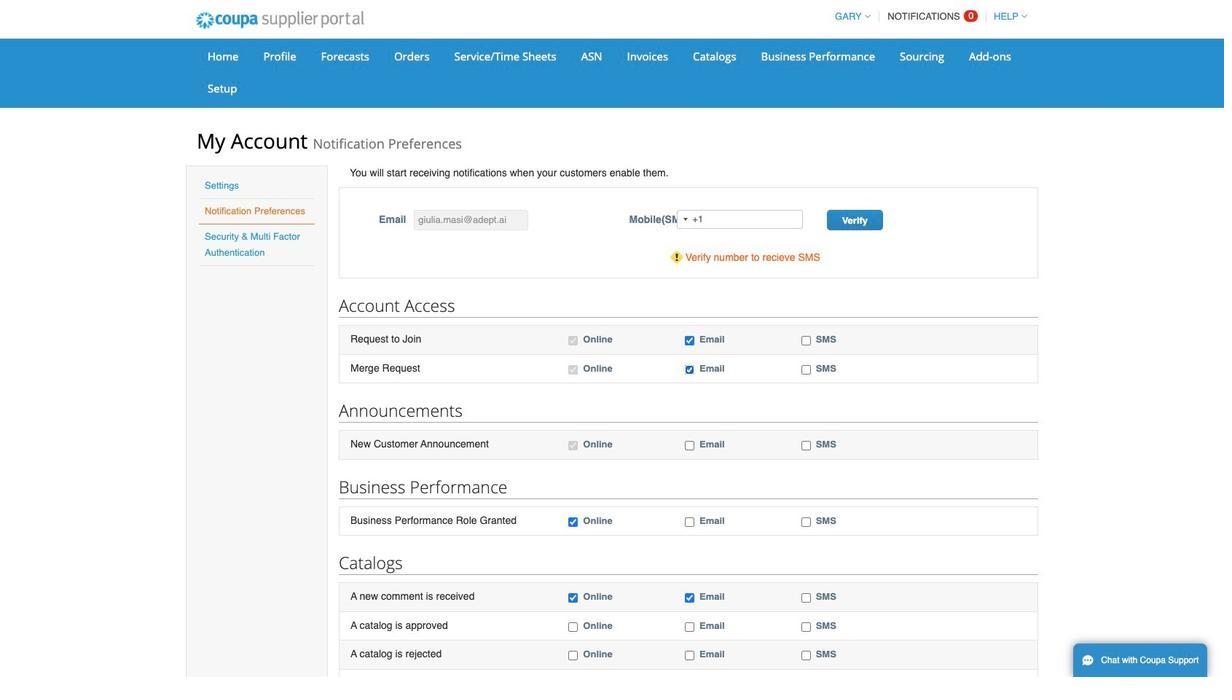 Task type: locate. For each thing, give the bounding box(es) containing it.
navigation
[[829, 2, 1028, 31]]

None checkbox
[[802, 336, 811, 346], [802, 365, 811, 374], [569, 441, 578, 451], [685, 517, 695, 527], [569, 594, 578, 603], [685, 622, 695, 632], [802, 622, 811, 632], [802, 651, 811, 661], [802, 336, 811, 346], [802, 365, 811, 374], [569, 441, 578, 451], [685, 517, 695, 527], [569, 594, 578, 603], [685, 622, 695, 632], [802, 622, 811, 632], [802, 651, 811, 661]]

Telephone country code field
[[678, 211, 693, 228]]

+1 201-555-0123 text field
[[678, 210, 804, 229]]

coupa supplier portal image
[[186, 2, 374, 39]]

None text field
[[414, 210, 529, 230]]

None checkbox
[[569, 336, 578, 346], [685, 336, 695, 346], [569, 365, 578, 374], [685, 365, 695, 374], [685, 441, 695, 451], [802, 441, 811, 451], [569, 517, 578, 527], [802, 517, 811, 527], [685, 594, 695, 603], [802, 594, 811, 603], [569, 622, 578, 632], [569, 651, 578, 661], [685, 651, 695, 661], [569, 336, 578, 346], [685, 336, 695, 346], [569, 365, 578, 374], [685, 365, 695, 374], [685, 441, 695, 451], [802, 441, 811, 451], [569, 517, 578, 527], [802, 517, 811, 527], [685, 594, 695, 603], [802, 594, 811, 603], [569, 622, 578, 632], [569, 651, 578, 661], [685, 651, 695, 661]]



Task type: describe. For each thing, give the bounding box(es) containing it.
telephone country code image
[[684, 218, 688, 221]]



Task type: vqa. For each thing, say whether or not it's contained in the screenshot.
Address line 2
no



